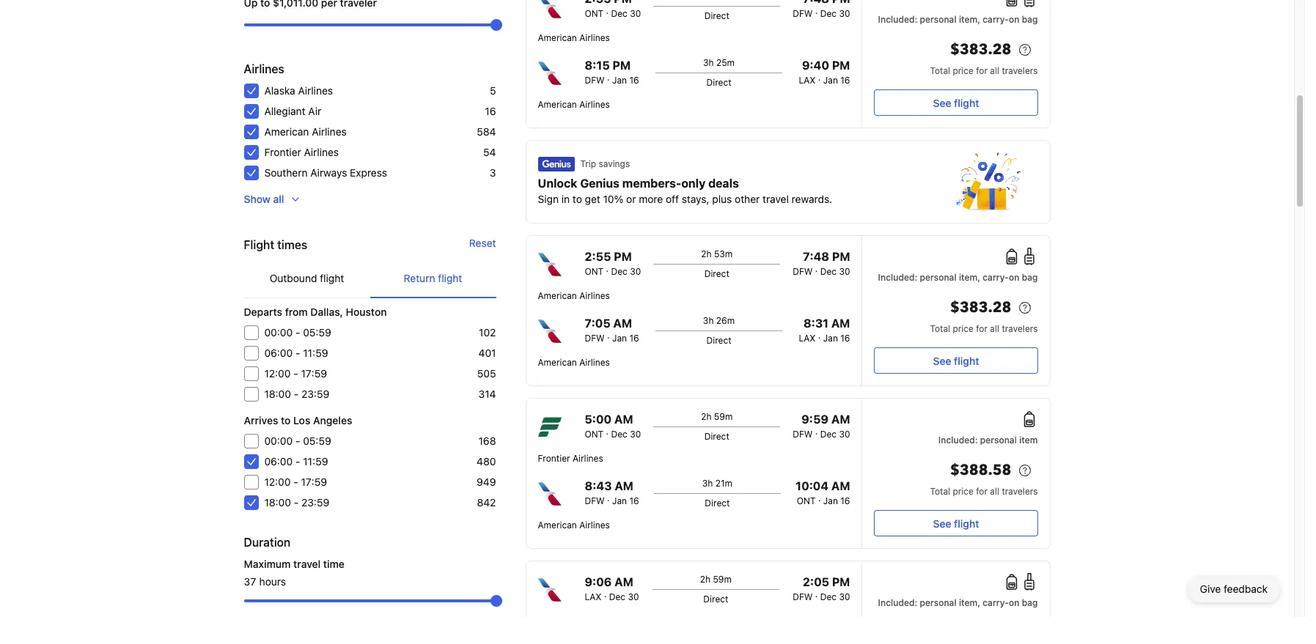 Task type: vqa. For each thing, say whether or not it's contained in the screenshot.
Attractions on the top
no



Task type: locate. For each thing, give the bounding box(es) containing it.
06:00 for departs
[[264, 347, 293, 359]]

2 see from the top
[[933, 355, 951, 367]]

1 $383.28 from the top
[[950, 40, 1012, 59]]

see for 9:40 pm
[[933, 96, 951, 109]]

3 price from the top
[[953, 486, 974, 497]]

18:00
[[264, 388, 291, 400], [264, 496, 291, 509]]

. inside 9:40 pm lax . jan 16
[[818, 72, 821, 83]]

59m for 2:05 pm
[[713, 574, 732, 585]]

hours
[[259, 576, 286, 588]]

0 vertical spatial total price for all travelers
[[930, 65, 1038, 76]]

ont down 5:00
[[585, 429, 604, 440]]

00:00 down departs on the left of the page
[[264, 326, 293, 339]]

1 vertical spatial travel
[[293, 558, 321, 571]]

jan inside 10:04 am ont . jan 16
[[823, 496, 838, 507]]

- for 505
[[294, 367, 298, 380]]

1 see flight from the top
[[933, 96, 979, 109]]

12:00
[[264, 367, 291, 380], [264, 476, 291, 488]]

1 vertical spatial 59m
[[713, 574, 732, 585]]

1 vertical spatial item,
[[959, 272, 980, 283]]

jan inside "8:15 pm dfw . jan 16"
[[612, 75, 627, 86]]

dfw down 8:43
[[585, 496, 605, 507]]

dec inside '9:59 am dfw . dec 30'
[[820, 429, 837, 440]]

1 11:59 from the top
[[303, 347, 328, 359]]

3 see flight from the top
[[933, 517, 979, 530]]

3h left 21m
[[702, 478, 713, 489]]

3 travelers from the top
[[1002, 486, 1038, 497]]

2 see flight from the top
[[933, 355, 979, 367]]

1 vertical spatial for
[[976, 323, 988, 334]]

tab list
[[244, 260, 496, 299]]

05:59 down 'departs from dallas, houston' on the left of the page
[[303, 326, 331, 339]]

see
[[933, 96, 951, 109], [933, 355, 951, 367], [933, 517, 951, 530]]

1 included: personal item, carry-on bag from the top
[[878, 14, 1038, 25]]

. for 7:05
[[607, 330, 610, 341]]

total price for all travelers for 8:31 am
[[930, 323, 1038, 334]]

05:59 for dallas,
[[303, 326, 331, 339]]

ont inside 5:00 am ont . dec 30
[[585, 429, 604, 440]]

12:00 for departs
[[264, 367, 291, 380]]

11:59 down 'departs from dallas, houston' on the left of the page
[[303, 347, 328, 359]]

see flight button for 9:40 pm
[[874, 89, 1038, 116]]

18:00 - 23:59 up duration
[[264, 496, 330, 509]]

0 vertical spatial carry-
[[983, 14, 1009, 25]]

outbound flight
[[270, 272, 344, 285]]

ont down 2:55
[[585, 266, 604, 277]]

18:00 up arrives
[[264, 388, 291, 400]]

1 17:59 from the top
[[301, 367, 327, 380]]

584
[[477, 125, 496, 138]]

jan for 8:31
[[823, 333, 838, 344]]

12:00 up arrives
[[264, 367, 291, 380]]

0 vertical spatial 3h
[[703, 57, 714, 68]]

ont inside 10:04 am ont . jan 16
[[797, 496, 816, 507]]

401
[[479, 347, 496, 359]]

1 vertical spatial total
[[930, 323, 950, 334]]

2 item, from the top
[[959, 272, 980, 283]]

pm right "9:40"
[[832, 59, 850, 72]]

1 00:00 from the top
[[264, 326, 293, 339]]

ont up 8:15 at the left top
[[585, 8, 604, 19]]

3h left 26m
[[703, 315, 714, 326]]

duration
[[244, 536, 291, 549]]

1 vertical spatial on
[[1009, 272, 1020, 283]]

2 vertical spatial see flight button
[[874, 510, 1038, 537]]

18:00 - 23:59 up arrives to los angeles on the bottom left of the page
[[264, 388, 330, 400]]

23:59 up time
[[301, 496, 330, 509]]

give
[[1200, 583, 1221, 595]]

$383.28
[[950, 40, 1012, 59], [950, 298, 1012, 318]]

05:59 down los on the left bottom of the page
[[303, 435, 331, 447]]

17:59
[[301, 367, 327, 380], [301, 476, 327, 488]]

dec inside 2:55 pm ont . dec 30
[[611, 266, 628, 277]]

1 for from the top
[[976, 65, 988, 76]]

am right 8:31
[[831, 317, 850, 330]]

0 vertical spatial $383.28 region
[[874, 38, 1038, 65]]

dec up "9:40"
[[820, 8, 837, 19]]

12:00 up duration
[[264, 476, 291, 488]]

1 vertical spatial to
[[281, 414, 291, 427]]

allegiant
[[264, 105, 306, 117]]

dec inside 5:00 am ont . dec 30
[[611, 429, 628, 440]]

2 17:59 from the top
[[301, 476, 327, 488]]

pm inside 2:55 pm ont . dec 30
[[614, 250, 632, 263]]

. inside the "2:05 pm dfw . dec 30"
[[815, 589, 818, 600]]

ont for 10:04 am
[[797, 496, 816, 507]]

arrives to los angeles
[[244, 414, 352, 427]]

0 vertical spatial 12:00 - 17:59
[[264, 367, 327, 380]]

airlines up air on the top left
[[298, 84, 333, 97]]

unlock genius members-only deals sign in to get 10% or more off stays, plus other travel rewards.
[[538, 177, 832, 205]]

genius image
[[956, 153, 1020, 211], [538, 157, 575, 172], [538, 157, 575, 172]]

0 vertical spatial see flight
[[933, 96, 979, 109]]

0 vertical spatial 2h 59m
[[701, 411, 733, 422]]

airlines up the '7:05'
[[579, 290, 610, 301]]

1 vertical spatial travelers
[[1002, 323, 1038, 334]]

1 horizontal spatial frontier airlines
[[538, 453, 603, 464]]

dfw inside '9:59 am dfw . dec 30'
[[793, 429, 813, 440]]

am right 9:59
[[831, 413, 850, 426]]

2 vertical spatial 3h
[[702, 478, 713, 489]]

2 00:00 from the top
[[264, 435, 293, 447]]

travel inside unlock genius members-only deals sign in to get 10% or more off stays, plus other travel rewards.
[[763, 193, 789, 205]]

30 inside 9:06 am lax . dec 30
[[628, 592, 639, 603]]

12:00 - 17:59 up arrives to los angeles on the bottom left of the page
[[264, 367, 327, 380]]

1 23:59 from the top
[[301, 388, 330, 400]]

1 vertical spatial 11:59
[[303, 455, 328, 468]]

lax down "9:40"
[[799, 75, 816, 86]]

flight for 8:43 am
[[954, 517, 979, 530]]

16 inside "8:15 pm dfw . jan 16"
[[629, 75, 639, 86]]

departs from dallas, houston
[[244, 306, 387, 318]]

2 vertical spatial price
[[953, 486, 974, 497]]

. inside 9:06 am lax . dec 30
[[604, 589, 607, 600]]

0 vertical spatial on
[[1009, 14, 1020, 25]]

dec inside ont . dec 30
[[611, 8, 628, 19]]

sign
[[538, 193, 559, 205]]

direct for 9:59
[[704, 431, 729, 442]]

lax inside 8:31 am lax . jan 16
[[799, 333, 816, 344]]

frontier airlines up southern
[[264, 146, 339, 158]]

pm for 2:55 pm
[[614, 250, 632, 263]]

dfw inside 7:48 pm dfw . dec 30
[[793, 266, 813, 277]]

travel right the other
[[763, 193, 789, 205]]

air
[[308, 105, 321, 117]]

0 vertical spatial included: personal item, carry-on bag
[[878, 14, 1038, 25]]

23:59 up los on the left bottom of the page
[[301, 388, 330, 400]]

1 travelers from the top
[[1002, 65, 1038, 76]]

2 travelers from the top
[[1002, 323, 1038, 334]]

3h left 25m
[[703, 57, 714, 68]]

dec inside 9:06 am lax . dec 30
[[609, 592, 626, 603]]

off
[[666, 193, 679, 205]]

1 see flight button from the top
[[874, 89, 1038, 116]]

outbound
[[270, 272, 317, 285]]

1 bag from the top
[[1022, 14, 1038, 25]]

17:59 down los on the left bottom of the page
[[301, 476, 327, 488]]

2 vertical spatial see flight
[[933, 517, 979, 530]]

plus
[[712, 193, 732, 205]]

3 bag from the top
[[1022, 598, 1038, 609]]

2 06:00 from the top
[[264, 455, 293, 468]]

0 vertical spatial 00:00
[[264, 326, 293, 339]]

16 inside 7:05 am dfw . jan 16
[[629, 333, 639, 344]]

. for 5:00
[[606, 426, 609, 437]]

1 05:59 from the top
[[303, 326, 331, 339]]

. for 8:15
[[607, 72, 610, 83]]

dfw for 9:59 am
[[793, 429, 813, 440]]

0 horizontal spatial frontier airlines
[[264, 146, 339, 158]]

2 vertical spatial see
[[933, 517, 951, 530]]

frontier airlines
[[264, 146, 339, 158], [538, 453, 603, 464]]

dfw down '7:48'
[[793, 266, 813, 277]]

2 00:00 - 05:59 from the top
[[264, 435, 331, 447]]

dec inside the "2:05 pm dfw . dec 30"
[[820, 592, 837, 603]]

included: personal item, carry-on bag for am
[[878, 272, 1038, 283]]

pm right the 2:05
[[832, 576, 850, 589]]

2 11:59 from the top
[[303, 455, 328, 468]]

3 for from the top
[[976, 486, 988, 497]]

1 vertical spatial 17:59
[[301, 476, 327, 488]]

1 vertical spatial 2h 59m
[[700, 574, 732, 585]]

stays,
[[682, 193, 710, 205]]

0 vertical spatial for
[[976, 65, 988, 76]]

1 vertical spatial $383.28
[[950, 298, 1012, 318]]

2 vertical spatial total price for all travelers
[[930, 486, 1038, 497]]

see flight
[[933, 96, 979, 109], [933, 355, 979, 367], [933, 517, 979, 530]]

. inside 2:55 pm ont . dec 30
[[606, 263, 609, 274]]

1 vertical spatial lax
[[799, 333, 816, 344]]

jan
[[612, 75, 627, 86], [823, 75, 838, 86], [612, 333, 627, 344], [823, 333, 838, 344], [612, 496, 627, 507], [823, 496, 838, 507]]

maximum travel time 37 hours
[[244, 558, 345, 588]]

16 inside "8:43 am dfw . jan 16"
[[629, 496, 639, 507]]

18:00 up duration
[[264, 496, 291, 509]]

am inside 9:06 am lax . dec 30
[[615, 576, 633, 589]]

am inside '9:59 am dfw . dec 30'
[[831, 413, 850, 426]]

06:00 down departs on the left of the page
[[264, 347, 293, 359]]

2 included: personal item, carry-on bag from the top
[[878, 272, 1038, 283]]

frontier right 480
[[538, 453, 570, 464]]

0 vertical spatial 11:59
[[303, 347, 328, 359]]

flight for 8:15 pm
[[954, 96, 979, 109]]

1 vertical spatial 06:00 - 11:59
[[264, 455, 328, 468]]

ont down 10:04
[[797, 496, 816, 507]]

lax down 8:31
[[799, 333, 816, 344]]

30 inside '9:59 am dfw . dec 30'
[[839, 429, 850, 440]]

dfw down the '7:05'
[[585, 333, 605, 344]]

am right 8:43
[[615, 480, 634, 493]]

0 vertical spatial price
[[953, 65, 974, 76]]

12:00 for arrives
[[264, 476, 291, 488]]

am right 5:00
[[614, 413, 633, 426]]

flight inside outbound flight button
[[320, 272, 344, 285]]

23:59 for los
[[301, 496, 330, 509]]

jan inside "8:43 am dfw . jan 16"
[[612, 496, 627, 507]]

8:43
[[585, 480, 612, 493]]

16 inside 10:04 am ont . jan 16
[[841, 496, 850, 507]]

direct for 8:31
[[707, 335, 732, 346]]

2 vertical spatial travelers
[[1002, 486, 1038, 497]]

17:59 up los on the left bottom of the page
[[301, 367, 327, 380]]

06:00 - 11:59 down from
[[264, 347, 328, 359]]

dec for 2:05
[[820, 592, 837, 603]]

lax
[[799, 75, 816, 86], [799, 333, 816, 344], [585, 592, 602, 603]]

total price for all travelers for 10:04 am
[[930, 486, 1038, 497]]

0 vertical spatial total
[[930, 65, 950, 76]]

1 vertical spatial 2h
[[701, 411, 712, 422]]

airlines down 7:05 am dfw . jan 16
[[579, 357, 610, 368]]

18:00 for departs
[[264, 388, 291, 400]]

american airlines up 8:15 at the left top
[[538, 32, 610, 43]]

11:59 for dallas,
[[303, 347, 328, 359]]

pm inside 7:48 pm dfw . dec 30
[[832, 250, 850, 263]]

1 12:00 - 17:59 from the top
[[264, 367, 327, 380]]

lax inside 9:06 am lax . dec 30
[[585, 592, 602, 603]]

0 vertical spatial 2h
[[701, 249, 712, 260]]

ont for 2:55 pm
[[585, 266, 604, 277]]

30 inside the "2:05 pm dfw . dec 30"
[[839, 592, 850, 603]]

2 see flight button from the top
[[874, 348, 1038, 374]]

2 vertical spatial total
[[930, 486, 950, 497]]

dec up "8:15 pm dfw . jan 16"
[[611, 8, 628, 19]]

1 $383.28 region from the top
[[874, 38, 1038, 65]]

0 vertical spatial 06:00
[[264, 347, 293, 359]]

0 vertical spatial lax
[[799, 75, 816, 86]]

total
[[930, 65, 950, 76], [930, 323, 950, 334], [930, 486, 950, 497]]

dfw up "9:40"
[[793, 8, 813, 19]]

1 vertical spatial 12:00 - 17:59
[[264, 476, 327, 488]]

dfw inside 7:05 am dfw . jan 16
[[585, 333, 605, 344]]

0 vertical spatial see flight button
[[874, 89, 1038, 116]]

0 vertical spatial 59m
[[714, 411, 733, 422]]

2 carry- from the top
[[983, 272, 1009, 283]]

1 vertical spatial 05:59
[[303, 435, 331, 447]]

3 total from the top
[[930, 486, 950, 497]]

return flight
[[404, 272, 462, 285]]

1 vertical spatial 12:00
[[264, 476, 291, 488]]

0 vertical spatial 00:00 - 05:59
[[264, 326, 331, 339]]

. inside ont . dec 30
[[606, 5, 609, 16]]

0 vertical spatial see
[[933, 96, 951, 109]]

505
[[477, 367, 496, 380]]

2 12:00 - 17:59 from the top
[[264, 476, 327, 488]]

3 see flight button from the top
[[874, 510, 1038, 537]]

1 vertical spatial 18:00
[[264, 496, 291, 509]]

1 vertical spatial 23:59
[[301, 496, 330, 509]]

1 18:00 from the top
[[264, 388, 291, 400]]

0 vertical spatial 06:00 - 11:59
[[264, 347, 328, 359]]

1 carry- from the top
[[983, 14, 1009, 25]]

2 12:00 from the top
[[264, 476, 291, 488]]

dfw down the 2:05
[[793, 592, 813, 603]]

2 05:59 from the top
[[303, 435, 331, 447]]

jan inside 8:31 am lax . jan 16
[[823, 333, 838, 344]]

lax inside 9:40 pm lax . jan 16
[[799, 75, 816, 86]]

see flight for 10:04 am
[[933, 517, 979, 530]]

00:00 - 05:59 for to
[[264, 435, 331, 447]]

0 vertical spatial $383.28
[[950, 40, 1012, 59]]

0 vertical spatial 12:00
[[264, 367, 291, 380]]

7:05
[[585, 317, 611, 330]]

2 $383.28 from the top
[[950, 298, 1012, 318]]

2 total from the top
[[930, 323, 950, 334]]

1 vertical spatial 00:00 - 05:59
[[264, 435, 331, 447]]

. inside '9:59 am dfw . dec 30'
[[815, 426, 818, 437]]

0 vertical spatial item,
[[959, 14, 980, 25]]

am right 9:06
[[615, 576, 633, 589]]

2 18:00 - 23:59 from the top
[[264, 496, 330, 509]]

3 see from the top
[[933, 517, 951, 530]]

direct for 9:40
[[707, 77, 732, 88]]

00:00
[[264, 326, 293, 339], [264, 435, 293, 447]]

30 inside 7:48 pm dfw . dec 30
[[839, 266, 850, 277]]

am for 8:43 am
[[615, 480, 634, 493]]

dfw for 8:15 pm
[[585, 75, 605, 86]]

savings
[[599, 158, 630, 169]]

pm right 8:15 at the left top
[[613, 59, 631, 72]]

2 bag from the top
[[1022, 272, 1038, 283]]

0 vertical spatial 05:59
[[303, 326, 331, 339]]

show
[[244, 193, 270, 205]]

dfw inside the "2:05 pm dfw . dec 30"
[[793, 592, 813, 603]]

2h for $383.28
[[701, 249, 712, 260]]

see flight button for 10:04 am
[[874, 510, 1038, 537]]

00:00 - 05:59 down from
[[264, 326, 331, 339]]

2 vertical spatial bag
[[1022, 598, 1038, 609]]

2 vertical spatial on
[[1009, 598, 1020, 609]]

all for 10:04 am
[[990, 486, 1000, 497]]

. inside "8:15 pm dfw . jan 16"
[[607, 72, 610, 83]]

.
[[606, 5, 609, 16], [815, 5, 818, 16], [607, 72, 610, 83], [818, 72, 821, 83], [606, 263, 609, 274], [815, 263, 818, 274], [607, 330, 610, 341], [818, 330, 821, 341], [606, 426, 609, 437], [815, 426, 818, 437], [607, 493, 610, 504], [818, 493, 821, 504], [604, 589, 607, 600], [815, 589, 818, 600]]

1 12:00 from the top
[[264, 367, 291, 380]]

1 06:00 - 11:59 from the top
[[264, 347, 328, 359]]

$383.28 for 9:40 pm
[[950, 40, 1012, 59]]

american airlines down 8:43
[[538, 520, 610, 531]]

dec for 2:55
[[611, 266, 628, 277]]

00:00 - 05:59 down arrives to los angeles on the bottom left of the page
[[264, 435, 331, 447]]

2 price from the top
[[953, 323, 974, 334]]

2 $383.28 region from the top
[[874, 296, 1038, 323]]

30 inside 5:00 am ont . dec 30
[[630, 429, 641, 440]]

carry- for 8:31 am
[[983, 272, 1009, 283]]

1 price from the top
[[953, 65, 974, 76]]

dec down 9:59
[[820, 429, 837, 440]]

dec
[[611, 8, 628, 19], [820, 8, 837, 19], [611, 266, 628, 277], [820, 266, 837, 277], [611, 429, 628, 440], [820, 429, 837, 440], [609, 592, 626, 603], [820, 592, 837, 603]]

flight
[[954, 96, 979, 109], [320, 272, 344, 285], [438, 272, 462, 285], [954, 355, 979, 367], [954, 517, 979, 530]]

dfw inside "8:43 am dfw . jan 16"
[[585, 496, 605, 507]]

ont inside 2:55 pm ont . dec 30
[[585, 266, 604, 277]]

0 vertical spatial 23:59
[[301, 388, 330, 400]]

2 on from the top
[[1009, 272, 1020, 283]]

0 horizontal spatial frontier
[[264, 146, 301, 158]]

1 06:00 from the top
[[264, 347, 293, 359]]

1 item, from the top
[[959, 14, 980, 25]]

am inside 5:00 am ont . dec 30
[[614, 413, 633, 426]]

frontier up southern
[[264, 146, 301, 158]]

airlines down air on the top left
[[312, 125, 347, 138]]

30 inside 2:55 pm ont . dec 30
[[630, 266, 641, 277]]

frontier airlines up 8:43
[[538, 453, 603, 464]]

angeles
[[313, 414, 352, 427]]

. inside 10:04 am ont . jan 16
[[818, 493, 821, 504]]

. inside 8:31 am lax . jan 16
[[818, 330, 821, 341]]

. inside 7:48 pm dfw . dec 30
[[815, 263, 818, 274]]

southern
[[264, 166, 308, 179]]

2 23:59 from the top
[[301, 496, 330, 509]]

3h 26m
[[703, 315, 735, 326]]

2 vertical spatial item,
[[959, 598, 980, 609]]

am inside "8:43 am dfw . jan 16"
[[615, 480, 634, 493]]

allegiant air
[[264, 105, 321, 117]]

airways
[[310, 166, 347, 179]]

2 vertical spatial lax
[[585, 592, 602, 603]]

carry-
[[983, 14, 1009, 25], [983, 272, 1009, 283], [983, 598, 1009, 609]]

2 vertical spatial included: personal item, carry-on bag
[[878, 598, 1038, 609]]

8:31 am lax . jan 16
[[799, 317, 850, 344]]

16 inside 8:31 am lax . jan 16
[[841, 333, 850, 344]]

0 vertical spatial travelers
[[1002, 65, 1038, 76]]

. for 9:06
[[604, 589, 607, 600]]

06:00 down arrives
[[264, 455, 293, 468]]

16 inside 9:40 pm lax . jan 16
[[841, 75, 850, 86]]

tab list containing outbound flight
[[244, 260, 496, 299]]

168
[[479, 435, 496, 447]]

. for 2:05
[[815, 589, 818, 600]]

personal
[[920, 14, 957, 25], [920, 272, 957, 283], [980, 435, 1017, 446], [920, 598, 957, 609]]

2 total price for all travelers from the top
[[930, 323, 1038, 334]]

dec down the 2:05
[[820, 592, 837, 603]]

26m
[[716, 315, 735, 326]]

american airlines down 8:15 at the left top
[[538, 99, 610, 110]]

3 included: personal item, carry-on bag from the top
[[878, 598, 1038, 609]]

30
[[630, 8, 641, 19], [839, 8, 850, 19], [630, 266, 641, 277], [839, 266, 850, 277], [630, 429, 641, 440], [839, 429, 850, 440], [628, 592, 639, 603], [839, 592, 850, 603]]

dec down '7:48'
[[820, 266, 837, 277]]

dfw down 8:15 at the left top
[[585, 75, 605, 86]]

dec down 5:00
[[611, 429, 628, 440]]

2 vertical spatial for
[[976, 486, 988, 497]]

dec inside 7:48 pm dfw . dec 30
[[820, 266, 837, 277]]

1 on from the top
[[1009, 14, 1020, 25]]

1 vertical spatial price
[[953, 323, 974, 334]]

dfw for 7:05 am
[[585, 333, 605, 344]]

1 vertical spatial 3h
[[703, 315, 714, 326]]

18:00 for arrives
[[264, 496, 291, 509]]

2h 53m
[[701, 249, 733, 260]]

jan inside 9:40 pm lax . jan 16
[[823, 75, 838, 86]]

30 inside ont . dec 30
[[630, 8, 641, 19]]

. for 10:04
[[818, 493, 821, 504]]

am inside 7:05 am dfw . jan 16
[[613, 317, 632, 330]]

37
[[244, 576, 257, 588]]

dec down 9:06
[[609, 592, 626, 603]]

2 18:00 from the top
[[264, 496, 291, 509]]

30 for 9:06 am
[[628, 592, 639, 603]]

see flight button
[[874, 89, 1038, 116], [874, 348, 1038, 374], [874, 510, 1038, 537]]

pm
[[613, 59, 631, 72], [832, 59, 850, 72], [614, 250, 632, 263], [832, 250, 850, 263], [832, 576, 850, 589]]

1 horizontal spatial to
[[573, 193, 582, 205]]

. inside "8:43 am dfw . jan 16"
[[607, 493, 610, 504]]

pm right 2:55
[[614, 250, 632, 263]]

1 vertical spatial 06:00
[[264, 455, 293, 468]]

0 vertical spatial bag
[[1022, 14, 1038, 25]]

1 total price for all travelers from the top
[[930, 65, 1038, 76]]

am inside 10:04 am ont . jan 16
[[831, 480, 850, 493]]

lax down 9:06
[[585, 592, 602, 603]]

- for 480
[[296, 455, 300, 468]]

06:00
[[264, 347, 293, 359], [264, 455, 293, 468]]

dfw down 9:59
[[793, 429, 813, 440]]

all for 9:40 pm
[[990, 65, 1000, 76]]

2 for from the top
[[976, 323, 988, 334]]

2h
[[701, 249, 712, 260], [701, 411, 712, 422], [700, 574, 711, 585]]

am inside 8:31 am lax . jan 16
[[831, 317, 850, 330]]

2h 59m
[[701, 411, 733, 422], [700, 574, 732, 585]]

to left los on the left bottom of the page
[[281, 414, 291, 427]]

pm for 9:40 pm
[[832, 59, 850, 72]]

2 vertical spatial carry-
[[983, 598, 1009, 609]]

18:00 - 23:59 for to
[[264, 496, 330, 509]]

1 vertical spatial 00:00
[[264, 435, 293, 447]]

feedback
[[1224, 583, 1268, 595]]

06:00 - 11:59
[[264, 347, 328, 359], [264, 455, 328, 468]]

0 vertical spatial 17:59
[[301, 367, 327, 380]]

pm for 2:05 pm
[[832, 576, 850, 589]]

included: personal item
[[939, 435, 1038, 446]]

06:00 - 11:59 for from
[[264, 347, 328, 359]]

00:00 down arrives
[[264, 435, 293, 447]]

pm inside "8:15 pm dfw . jan 16"
[[613, 59, 631, 72]]

am right the '7:05'
[[613, 317, 632, 330]]

1 00:00 - 05:59 from the top
[[264, 326, 331, 339]]

travel left time
[[293, 558, 321, 571]]

. for 7:48
[[815, 263, 818, 274]]

0 vertical spatial 18:00
[[264, 388, 291, 400]]

am
[[613, 317, 632, 330], [831, 317, 850, 330], [614, 413, 633, 426], [831, 413, 850, 426], [615, 480, 634, 493], [831, 480, 850, 493], [615, 576, 633, 589]]

$383.28 region
[[874, 38, 1038, 65], [874, 296, 1038, 323]]

dec up 7:05 am dfw . jan 16
[[611, 266, 628, 277]]

pm right '7:48'
[[832, 250, 850, 263]]

0 vertical spatial 18:00 - 23:59
[[264, 388, 330, 400]]

0 vertical spatial to
[[573, 193, 582, 205]]

1 vertical spatial included: personal item, carry-on bag
[[878, 272, 1038, 283]]

to right in
[[573, 193, 582, 205]]

. for 8:31
[[818, 330, 821, 341]]

dfw inside "8:15 pm dfw . jan 16"
[[585, 75, 605, 86]]

12:00 - 17:59 down arrives to los angeles on the bottom left of the page
[[264, 476, 327, 488]]

1 vertical spatial $383.28 region
[[874, 296, 1038, 323]]

. inside 5:00 am ont . dec 30
[[606, 426, 609, 437]]

travel
[[763, 193, 789, 205], [293, 558, 321, 571]]

american airlines
[[538, 32, 610, 43], [538, 99, 610, 110], [264, 125, 347, 138], [538, 290, 610, 301], [538, 357, 610, 368], [538, 520, 610, 531]]

842
[[477, 496, 496, 509]]

18:00 - 23:59 for from
[[264, 388, 330, 400]]

- for 168
[[295, 435, 300, 447]]

11:59 down los on the left bottom of the page
[[303, 455, 328, 468]]

airlines down "8:15 pm dfw . jan 16"
[[579, 99, 610, 110]]

included:
[[878, 14, 918, 25], [878, 272, 918, 283], [939, 435, 978, 446], [878, 598, 918, 609]]

1 see from the top
[[933, 96, 951, 109]]

. inside 7:05 am dfw . jan 16
[[607, 330, 610, 341]]

flight for 7:05 am
[[954, 355, 979, 367]]

12:00 - 17:59 for to
[[264, 476, 327, 488]]

1 vertical spatial see flight button
[[874, 348, 1038, 374]]

1 vertical spatial 18:00 - 23:59
[[264, 496, 330, 509]]

1 horizontal spatial frontier
[[538, 453, 570, 464]]

$383.28 region for pm
[[874, 38, 1038, 65]]

0 vertical spatial travel
[[763, 193, 789, 205]]

am for 7:05 am
[[613, 317, 632, 330]]

2 06:00 - 11:59 from the top
[[264, 455, 328, 468]]

1 18:00 - 23:59 from the top
[[264, 388, 330, 400]]

personal for 9:40 pm
[[920, 14, 957, 25]]

1 horizontal spatial travel
[[763, 193, 789, 205]]

am for 10:04 am
[[831, 480, 850, 493]]

1 vertical spatial carry-
[[983, 272, 1009, 283]]

jan inside 7:05 am dfw . jan 16
[[612, 333, 627, 344]]

travelers
[[1002, 65, 1038, 76], [1002, 323, 1038, 334], [1002, 486, 1038, 497]]

item
[[1019, 435, 1038, 446]]

am right 10:04
[[831, 480, 850, 493]]

3 total price for all travelers from the top
[[930, 486, 1038, 497]]

1 vertical spatial see
[[933, 355, 951, 367]]

to
[[573, 193, 582, 205], [281, 414, 291, 427]]

5
[[490, 84, 496, 97]]

1 vertical spatial bag
[[1022, 272, 1038, 283]]

06:00 - 11:59 down arrives to los angeles on the bottom left of the page
[[264, 455, 328, 468]]

pm inside the "2:05 pm dfw . dec 30"
[[832, 576, 850, 589]]

1 total from the top
[[930, 65, 950, 76]]

18:00 - 23:59
[[264, 388, 330, 400], [264, 496, 330, 509]]

30 for 9:59 am
[[839, 429, 850, 440]]

ont inside ont . dec 30
[[585, 8, 604, 19]]

1 vertical spatial total price for all travelers
[[930, 323, 1038, 334]]

pm inside 9:40 pm lax . jan 16
[[832, 59, 850, 72]]

0 horizontal spatial to
[[281, 414, 291, 427]]

. for 9:59
[[815, 426, 818, 437]]

1 vertical spatial see flight
[[933, 355, 979, 367]]

0 horizontal spatial travel
[[293, 558, 321, 571]]



Task type: describe. For each thing, give the bounding box(es) containing it.
9:40
[[802, 59, 829, 72]]

3h for 7:05 am
[[703, 315, 714, 326]]

dfw inside 'dfw . dec 30'
[[793, 8, 813, 19]]

59m for 9:59 am
[[714, 411, 733, 422]]

american airlines up the '7:05'
[[538, 290, 610, 301]]

alaska airlines
[[264, 84, 333, 97]]

10:04
[[796, 480, 829, 493]]

3 item, from the top
[[959, 598, 980, 609]]

personal for 8:31 am
[[920, 272, 957, 283]]

3h for 8:15 pm
[[703, 57, 714, 68]]

jan for 8:15
[[612, 75, 627, 86]]

16 for 10:04 am
[[841, 496, 850, 507]]

21m
[[716, 478, 733, 489]]

included: for 9:40 pm
[[878, 14, 918, 25]]

10:04 am ont . jan 16
[[796, 480, 850, 507]]

outbound flight button
[[244, 260, 370, 298]]

05:59 for los
[[303, 435, 331, 447]]

314
[[479, 388, 496, 400]]

lax for 9:40 pm
[[799, 75, 816, 86]]

2:55 pm ont . dec 30
[[585, 250, 641, 277]]

11:59 for los
[[303, 455, 328, 468]]

included: personal item, carry-on bag for pm
[[878, 14, 1038, 25]]

give feedback button
[[1188, 576, 1280, 603]]

- for 102
[[295, 326, 300, 339]]

lax for 8:31 am
[[799, 333, 816, 344]]

dfw for 8:43 am
[[585, 496, 605, 507]]

2h 59m for 9:06 am
[[700, 574, 732, 585]]

dfw . dec 30
[[793, 5, 850, 19]]

7:48
[[803, 250, 829, 263]]

. for 9:40
[[818, 72, 821, 83]]

0 vertical spatial frontier airlines
[[264, 146, 339, 158]]

deals
[[708, 177, 739, 190]]

8:43 am dfw . jan 16
[[585, 480, 639, 507]]

am for 9:06 am
[[615, 576, 633, 589]]

3h 25m
[[703, 57, 735, 68]]

to inside unlock genius members-only deals sign in to get 10% or more off stays, plus other travel rewards.
[[573, 193, 582, 205]]

on for 8:31 am
[[1009, 272, 1020, 283]]

other
[[735, 193, 760, 205]]

time
[[323, 558, 345, 571]]

2 vertical spatial 2h
[[700, 574, 711, 585]]

10%
[[603, 193, 624, 205]]

9:40 pm lax . jan 16
[[799, 59, 850, 86]]

see for 8:31 am
[[933, 355, 951, 367]]

los
[[293, 414, 310, 427]]

bag for am
[[1022, 272, 1038, 283]]

total for 9:40 pm
[[930, 65, 950, 76]]

see flight for 8:31 am
[[933, 355, 979, 367]]

in
[[562, 193, 570, 205]]

dallas,
[[311, 306, 343, 318]]

airlines up southern airways express at top
[[304, 146, 339, 158]]

travelers for 10:04 am
[[1002, 486, 1038, 497]]

southern airways express
[[264, 166, 387, 179]]

return
[[404, 272, 435, 285]]

american airlines down the '7:05'
[[538, 357, 610, 368]]

reset
[[469, 237, 496, 249]]

$388.58
[[950, 461, 1012, 480]]

carry- for 9:40 pm
[[983, 14, 1009, 25]]

30 inside 'dfw . dec 30'
[[839, 8, 850, 19]]

airlines up 8:15 at the left top
[[579, 32, 610, 43]]

pm for 7:48 pm
[[832, 250, 850, 263]]

2h 59m for 5:00 am
[[701, 411, 733, 422]]

flight inside return flight button
[[438, 272, 462, 285]]

$383.28 for 8:31 am
[[950, 298, 1012, 318]]

5:00 am ont . dec 30
[[585, 413, 641, 440]]

included: for 8:31 am
[[878, 272, 918, 283]]

8:15
[[585, 59, 610, 72]]

airlines down "8:43 am dfw . jan 16"
[[579, 520, 610, 531]]

9:06 am lax . dec 30
[[585, 576, 639, 603]]

american airlines down air on the top left
[[264, 125, 347, 138]]

3h 21m
[[702, 478, 733, 489]]

included: for 10:04 am
[[939, 435, 978, 446]]

trip savings
[[580, 158, 630, 169]]

on for 9:40 pm
[[1009, 14, 1020, 25]]

total price for all travelers for 9:40 pm
[[930, 65, 1038, 76]]

8:31
[[804, 317, 829, 330]]

1 vertical spatial frontier
[[538, 453, 570, 464]]

arrives
[[244, 414, 278, 427]]

travelers for 8:31 am
[[1002, 323, 1038, 334]]

alaska
[[264, 84, 295, 97]]

or
[[626, 193, 636, 205]]

3 carry- from the top
[[983, 598, 1009, 609]]

am for 5:00 am
[[614, 413, 633, 426]]

3 on from the top
[[1009, 598, 1020, 609]]

pm for 8:15 pm
[[613, 59, 631, 72]]

airlines up alaska
[[244, 62, 284, 76]]

. for 8:43
[[607, 493, 610, 504]]

flight
[[244, 238, 274, 252]]

price for 9:40 pm
[[953, 65, 974, 76]]

get
[[585, 193, 600, 205]]

0 vertical spatial frontier
[[264, 146, 301, 158]]

show all button
[[238, 186, 308, 213]]

7:48 pm dfw . dec 30
[[793, 250, 850, 277]]

trip
[[580, 158, 596, 169]]

9:59 am dfw . dec 30
[[793, 413, 850, 440]]

direct for 7:48
[[704, 268, 729, 279]]

express
[[350, 166, 387, 179]]

direct for 10:04
[[705, 498, 730, 509]]

2:05 pm dfw . dec 30
[[793, 576, 850, 603]]

all for 8:31 am
[[990, 323, 1000, 334]]

16 for 8:31 am
[[841, 333, 850, 344]]

- for 949
[[294, 476, 298, 488]]

$388.58 region
[[874, 459, 1038, 485]]

102
[[479, 326, 496, 339]]

more
[[639, 193, 663, 205]]

1 vertical spatial frontier airlines
[[538, 453, 603, 464]]

16 for 7:05 am
[[629, 333, 639, 344]]

53m
[[714, 249, 733, 260]]

16 for 9:40 pm
[[841, 75, 850, 86]]

16 for 8:43 am
[[629, 496, 639, 507]]

unlock
[[538, 177, 577, 190]]

dec inside 'dfw . dec 30'
[[820, 8, 837, 19]]

dec for 9:06
[[609, 592, 626, 603]]

jan for 10:04
[[823, 496, 838, 507]]

. inside 'dfw . dec 30'
[[815, 5, 818, 16]]

3
[[490, 166, 496, 179]]

ont . dec 30
[[585, 5, 641, 19]]

54
[[483, 146, 496, 158]]

rewards.
[[792, 193, 832, 205]]

30 for 5:00 am
[[630, 429, 641, 440]]

times
[[277, 238, 307, 252]]

all inside button
[[273, 193, 284, 205]]

$383.28 region for am
[[874, 296, 1038, 323]]

airlines up 8:43
[[573, 453, 603, 464]]

9:59
[[802, 413, 829, 426]]

- for 314
[[294, 388, 299, 400]]

genius
[[580, 177, 620, 190]]

949
[[477, 476, 496, 488]]

maximum
[[244, 558, 291, 571]]

. for 2:55
[[606, 263, 609, 274]]

see flight for 9:40 pm
[[933, 96, 979, 109]]

23:59 for dallas,
[[301, 388, 330, 400]]

00:00 - 05:59 for from
[[264, 326, 331, 339]]

16 for 8:15 pm
[[629, 75, 639, 86]]

7:05 am dfw . jan 16
[[585, 317, 639, 344]]

departs
[[244, 306, 282, 318]]

item, for 8:31 am
[[959, 272, 980, 283]]

price for 10:04 am
[[953, 486, 974, 497]]

direct for 2:05
[[703, 594, 728, 605]]

2:05
[[803, 576, 829, 589]]

reset button
[[469, 236, 496, 251]]

for for 10:04 am
[[976, 486, 988, 497]]

25m
[[716, 57, 735, 68]]

houston
[[346, 306, 387, 318]]

8:15 pm dfw . jan 16
[[585, 59, 639, 86]]

personal for 10:04 am
[[980, 435, 1017, 446]]

return flight button
[[370, 260, 496, 298]]

30 for 2:55 pm
[[630, 266, 641, 277]]

travel inside maximum travel time 37 hours
[[293, 558, 321, 571]]

17:59 for los
[[301, 476, 327, 488]]

- for 842
[[294, 496, 299, 509]]

dfw for 2:05 pm
[[793, 592, 813, 603]]

3h for 8:43 am
[[702, 478, 713, 489]]

06:00 - 11:59 for to
[[264, 455, 328, 468]]

2:55
[[585, 250, 611, 263]]

price for 8:31 am
[[953, 323, 974, 334]]

give feedback
[[1200, 583, 1268, 595]]

flight times
[[244, 238, 307, 252]]

travelers for 9:40 pm
[[1002, 65, 1038, 76]]

only
[[681, 177, 706, 190]]

30 for 2:05 pm
[[839, 592, 850, 603]]

total for 8:31 am
[[930, 323, 950, 334]]

ont for 5:00 am
[[585, 429, 604, 440]]

members-
[[622, 177, 681, 190]]

from
[[285, 306, 308, 318]]

30 for 7:48 pm
[[839, 266, 850, 277]]

5:00
[[585, 413, 612, 426]]



